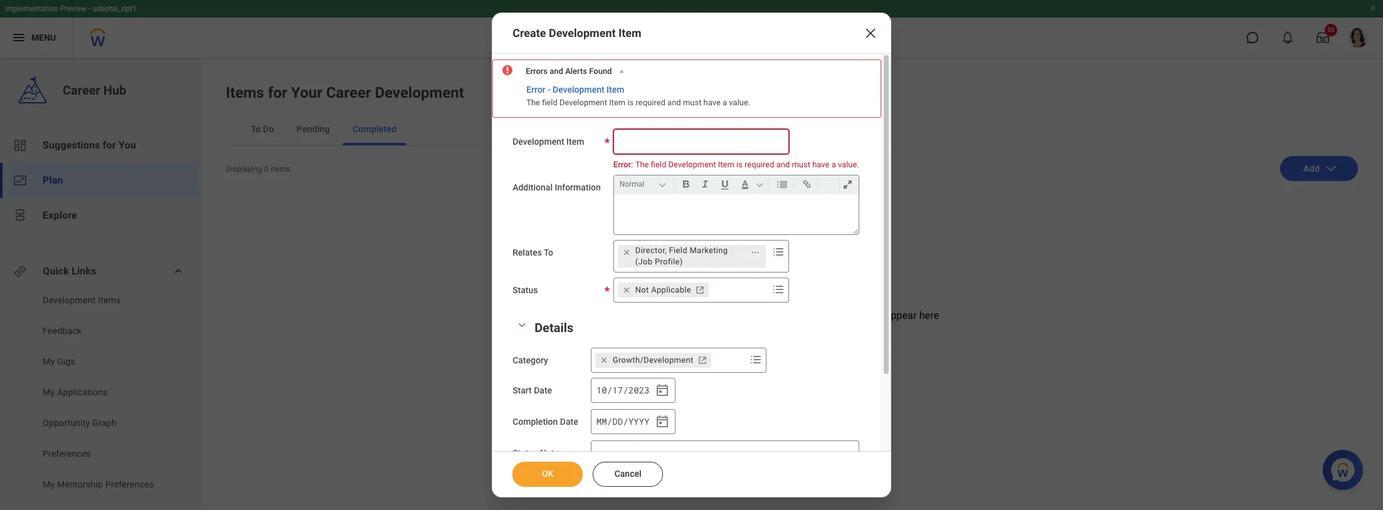 Task type: locate. For each thing, give the bounding box(es) containing it.
suggestions for you link
[[0, 128, 201, 163]]

for for your
[[268, 84, 287, 102]]

have up link icon
[[812, 160, 829, 169]]

is up normal group
[[736, 160, 743, 169]]

and left alerts at the left top of page
[[550, 66, 563, 76]]

prompts image for category
[[748, 353, 763, 368]]

/ right 17
[[623, 384, 628, 396]]

1 horizontal spatial items
[[226, 84, 264, 102]]

profile logan mcneil element
[[1340, 24, 1375, 51]]

- right error
[[548, 85, 550, 95]]

is up error:
[[627, 98, 634, 107]]

errors
[[526, 66, 548, 76]]

2 vertical spatial items
[[645, 310, 670, 322]]

0 vertical spatial date
[[534, 386, 552, 396]]

field up normal popup button
[[651, 160, 666, 169]]

the down error
[[526, 98, 540, 107]]

preferences down opportunity
[[43, 449, 91, 459]]

my gigs
[[43, 357, 75, 367]]

caret up image
[[617, 67, 626, 76]]

bold image
[[677, 177, 694, 192]]

date
[[534, 386, 552, 396], [560, 417, 578, 427]]

1 vertical spatial -
[[548, 85, 550, 95]]

items up to do button
[[226, 84, 264, 102]]

details button
[[534, 321, 573, 336]]

displaying 0 items
[[226, 165, 291, 174]]

development
[[549, 26, 616, 40], [375, 84, 464, 102], [553, 85, 604, 95], [559, 98, 607, 107], [513, 137, 564, 147], [668, 160, 716, 169], [43, 295, 96, 305]]

0 horizontal spatial preferences
[[43, 449, 91, 459]]

0 horizontal spatial required
[[636, 98, 665, 107]]

0 vertical spatial prompts image
[[771, 245, 786, 260]]

create
[[513, 26, 546, 40]]

1 horizontal spatial the
[[635, 160, 649, 169]]

value. inside error - development item the field development item is required and must have a value.
[[729, 98, 750, 107]]

preferences link
[[41, 448, 170, 460]]

to right relates on the left of page
[[544, 248, 553, 258]]

1 horizontal spatial have
[[812, 160, 829, 169]]

1 status from the top
[[513, 286, 538, 296]]

error - development item the field development item is required and must have a value.
[[526, 85, 750, 107]]

must inside error - development item the field development item is required and must have a value.
[[683, 98, 701, 107]]

2 list from the top
[[0, 294, 201, 494]]

career left hub
[[63, 83, 100, 98]]

1 horizontal spatial date
[[560, 417, 578, 427]]

maximize image
[[839, 177, 856, 192]]

0 horizontal spatial the
[[526, 98, 540, 107]]

1 vertical spatial items
[[98, 295, 121, 305]]

/ right mm
[[607, 416, 612, 428]]

0 vertical spatial field
[[542, 98, 557, 107]]

and up bulleted list image
[[776, 160, 790, 169]]

prompts image
[[771, 245, 786, 260], [771, 282, 786, 298], [748, 353, 763, 368]]

additional
[[513, 183, 553, 193]]

error:
[[613, 160, 633, 169]]

development inside development items link
[[43, 295, 96, 305]]

0 vertical spatial the
[[526, 98, 540, 107]]

details group
[[513, 318, 861, 511]]

have
[[703, 98, 721, 107], [812, 160, 829, 169]]

1 vertical spatial value.
[[838, 160, 859, 169]]

development up feedback
[[43, 295, 96, 305]]

0 horizontal spatial have
[[703, 98, 721, 107]]

2 horizontal spatial and
[[776, 160, 790, 169]]

0 horizontal spatial to
[[251, 124, 261, 134]]

(job
[[635, 257, 653, 267]]

to left do
[[251, 124, 261, 134]]

x small image
[[620, 284, 633, 297], [598, 355, 610, 367]]

status left the note
[[513, 449, 538, 459]]

director,
[[635, 246, 667, 255]]

0 vertical spatial -
[[89, 4, 91, 13]]

list containing suggestions for you
[[0, 128, 201, 233]]

1 horizontal spatial must
[[792, 160, 810, 169]]

growth/development
[[613, 356, 693, 365]]

1 horizontal spatial -
[[548, 85, 550, 95]]

development up alerts at the left top of page
[[549, 26, 616, 40]]

status inside details group
[[513, 449, 538, 459]]

completed button
[[342, 113, 407, 146]]

items
[[271, 165, 291, 174]]

2 my from the top
[[43, 388, 55, 398]]

items left you
[[645, 310, 670, 322]]

my left gigs
[[43, 357, 55, 367]]

applicable
[[651, 286, 691, 295]]

value. up maximize icon
[[838, 160, 859, 169]]

x small image left the not
[[620, 284, 633, 297]]

1 vertical spatial prompts image
[[771, 282, 786, 298]]

item
[[618, 26, 641, 40], [607, 85, 624, 95], [609, 98, 625, 107], [566, 137, 584, 147], [718, 160, 734, 169]]

prompts image up "career"
[[771, 282, 786, 298]]

ok button
[[513, 462, 583, 487]]

0 vertical spatial is
[[627, 98, 634, 107]]

the right error:
[[635, 160, 649, 169]]

profile)
[[655, 257, 683, 267]]

preferences
[[43, 449, 91, 459], [105, 480, 154, 490]]

required inside error - development item the field development item is required and must have a value.
[[636, 98, 665, 107]]

1 horizontal spatial preferences
[[105, 480, 154, 490]]

timeline milestone image
[[13, 208, 28, 223]]

1 vertical spatial x small image
[[598, 355, 610, 367]]

tab list
[[226, 113, 1358, 146]]

1 horizontal spatial field
[[651, 160, 666, 169]]

career
[[63, 83, 100, 98], [326, 84, 371, 102]]

1 horizontal spatial required
[[745, 160, 774, 169]]

/ right 10
[[607, 384, 612, 396]]

1 horizontal spatial career
[[326, 84, 371, 102]]

calendar image
[[655, 415, 670, 430]]

1 vertical spatial to
[[544, 248, 553, 258]]

my
[[43, 357, 55, 367], [43, 388, 55, 398], [43, 480, 55, 490]]

hub
[[103, 83, 126, 98]]

3 my from the top
[[43, 480, 55, 490]]

relates
[[513, 248, 542, 258]]

explore
[[43, 209, 77, 221]]

error
[[526, 85, 545, 95]]

notifications large image
[[1281, 31, 1294, 44]]

completed
[[352, 124, 397, 134]]

pending button
[[287, 113, 340, 146]]

1 vertical spatial is
[[736, 160, 743, 169]]

the
[[526, 98, 540, 107], [635, 160, 649, 169]]

is
[[627, 98, 634, 107], [736, 160, 743, 169]]

0 horizontal spatial for
[[103, 139, 116, 151]]

0 horizontal spatial a
[[723, 98, 727, 107]]

cancel button
[[593, 462, 663, 487]]

1 vertical spatial preferences
[[105, 480, 154, 490]]

0 vertical spatial x small image
[[620, 284, 633, 297]]

complete
[[692, 310, 734, 322]]

items
[[226, 84, 264, 102], [98, 295, 121, 305], [645, 310, 670, 322]]

date right start
[[534, 386, 552, 396]]

status
[[513, 286, 538, 296], [513, 449, 538, 459]]

items up the feedback link at the left of page
[[98, 295, 121, 305]]

0 horizontal spatial and
[[550, 66, 563, 76]]

my gigs link
[[41, 356, 170, 368]]

1 horizontal spatial x small image
[[620, 284, 633, 297]]

date left mm
[[560, 417, 578, 427]]

2 horizontal spatial for
[[737, 310, 750, 322]]

list
[[0, 128, 201, 233], [0, 294, 201, 494]]

date for 10 / 17 / 2023
[[534, 386, 552, 396]]

- right preview
[[89, 4, 91, 13]]

value. up 'development item' text field
[[729, 98, 750, 107]]

1 vertical spatial list
[[0, 294, 201, 494]]

here
[[919, 310, 939, 322]]

1 vertical spatial my
[[43, 388, 55, 398]]

2 vertical spatial my
[[43, 480, 55, 490]]

1 vertical spatial must
[[792, 160, 810, 169]]

0 horizontal spatial date
[[534, 386, 552, 396]]

my mentorship preferences
[[43, 480, 154, 490]]

you
[[119, 139, 136, 151]]

1 vertical spatial for
[[103, 139, 116, 151]]

0 vertical spatial value.
[[729, 98, 750, 107]]

preferences down preferences link
[[105, 480, 154, 490]]

prompts image right related actions image
[[771, 245, 786, 260]]

my left mentorship
[[43, 480, 55, 490]]

implementation
[[5, 4, 58, 13]]

chevron down image
[[514, 321, 529, 330]]

0 vertical spatial list
[[0, 128, 201, 233]]

x small image inside growth/development, press delete to clear value, ctrl + enter opens in new window. option
[[598, 355, 610, 367]]

errors and alerts found
[[526, 66, 612, 76]]

0 horizontal spatial -
[[89, 4, 91, 13]]

graph
[[92, 418, 116, 428]]

0 horizontal spatial is
[[627, 98, 634, 107]]

development up bold image
[[668, 160, 716, 169]]

my down my gigs
[[43, 388, 55, 398]]

career
[[775, 310, 803, 322]]

1 horizontal spatial to
[[544, 248, 553, 258]]

1 horizontal spatial and
[[667, 98, 681, 107]]

field down error
[[542, 98, 557, 107]]

1 vertical spatial status
[[513, 449, 538, 459]]

0 horizontal spatial value.
[[729, 98, 750, 107]]

2 status from the top
[[513, 449, 538, 459]]

must
[[683, 98, 701, 107], [792, 160, 810, 169]]

create development item
[[513, 26, 641, 40]]

0 vertical spatial status
[[513, 286, 538, 296]]

implementation preview -   adeptai_dpt1 banner
[[0, 0, 1383, 58]]

career right your
[[326, 84, 371, 102]]

1 horizontal spatial for
[[268, 84, 287, 102]]

not applicable
[[635, 286, 691, 295]]

1 vertical spatial and
[[667, 98, 681, 107]]

1 list from the top
[[0, 128, 201, 233]]

date for mm / dd / yyyy
[[560, 417, 578, 427]]

details dialog
[[492, 13, 891, 511]]

1 vertical spatial date
[[560, 417, 578, 427]]

to do
[[251, 124, 274, 134]]

completion date group
[[591, 410, 675, 435]]

-
[[89, 4, 91, 13], [548, 85, 550, 95]]

1 vertical spatial the
[[635, 160, 649, 169]]

required
[[636, 98, 665, 107], [745, 160, 774, 169]]

Status Note text field
[[591, 441, 859, 481]]

opportunity graph link
[[41, 417, 170, 430]]

Development Item text field
[[613, 129, 789, 154]]

ok
[[542, 469, 553, 479]]

status up chevron down icon
[[513, 286, 538, 296]]

suggestions
[[43, 139, 100, 151]]

0 horizontal spatial must
[[683, 98, 701, 107]]

start
[[513, 386, 532, 396]]

10
[[596, 384, 607, 396]]

you
[[673, 310, 689, 322]]

0 vertical spatial a
[[723, 98, 727, 107]]

tab list containing to do
[[226, 113, 1358, 146]]

and up 'development item' text field
[[667, 98, 681, 107]]

start date
[[513, 386, 552, 396]]

0 vertical spatial for
[[268, 84, 287, 102]]

0 vertical spatial required
[[636, 98, 665, 107]]

1 horizontal spatial value.
[[838, 160, 859, 169]]

status for status
[[513, 286, 538, 296]]

search image
[[538, 30, 553, 45]]

feedback link
[[41, 325, 170, 337]]

2 horizontal spatial items
[[645, 310, 670, 322]]

x small image up 10
[[598, 355, 610, 367]]

0 vertical spatial my
[[43, 357, 55, 367]]

0 vertical spatial must
[[683, 98, 701, 107]]

2 vertical spatial prompts image
[[748, 353, 763, 368]]

my for my mentorship preferences
[[43, 480, 55, 490]]

must up link icon
[[792, 160, 810, 169]]

0 vertical spatial have
[[703, 98, 721, 107]]

have up 'development item' text field
[[703, 98, 721, 107]]

1 my from the top
[[43, 357, 55, 367]]

to
[[251, 124, 261, 134], [544, 248, 553, 258]]

normal group
[[617, 176, 861, 195]]

0 vertical spatial items
[[226, 84, 264, 102]]

0 horizontal spatial x small image
[[598, 355, 610, 367]]

gigs
[[57, 357, 75, 367]]

a
[[723, 98, 727, 107], [831, 160, 836, 169]]

status note
[[513, 449, 559, 459]]

for for you
[[103, 139, 116, 151]]

note
[[540, 449, 559, 459]]

must up 'development item' text field
[[683, 98, 701, 107]]

value.
[[729, 98, 750, 107], [838, 160, 859, 169]]

development item
[[513, 137, 584, 147]]

1 vertical spatial required
[[745, 160, 774, 169]]

0 vertical spatial to
[[251, 124, 261, 134]]

pending
[[297, 124, 330, 134]]

0 horizontal spatial field
[[542, 98, 557, 107]]

1 horizontal spatial a
[[831, 160, 836, 169]]

prompts image down your
[[748, 353, 763, 368]]

0 vertical spatial preferences
[[43, 449, 91, 459]]



Task type: vqa. For each thing, say whether or not it's contained in the screenshot.
the topmost x small icon
yes



Task type: describe. For each thing, give the bounding box(es) containing it.
your
[[291, 84, 322, 102]]

yyyy
[[628, 416, 650, 428]]

my for my applications
[[43, 388, 55, 398]]

related actions image
[[751, 248, 759, 257]]

director, field marketing (job profile) element
[[635, 245, 744, 268]]

1 horizontal spatial is
[[736, 160, 743, 169]]

field inside error - development item the field development item is required and must have a value.
[[542, 98, 557, 107]]

implementation preview -   adeptai_dpt1
[[5, 4, 137, 13]]

director, field marketing (job profile), press delete to clear value. option
[[618, 245, 766, 268]]

my applications link
[[41, 386, 170, 399]]

ext link image
[[694, 284, 706, 297]]

close environment banner image
[[1369, 4, 1377, 12]]

dd
[[612, 416, 623, 428]]

mm
[[596, 416, 607, 428]]

completion date
[[513, 417, 578, 427]]

my applications
[[43, 388, 108, 398]]

0 vertical spatial and
[[550, 66, 563, 76]]

feedback
[[43, 326, 82, 336]]

applications
[[57, 388, 108, 398]]

link image
[[798, 177, 815, 192]]

appear
[[885, 310, 917, 322]]

found
[[589, 66, 612, 76]]

have inside error - development item the field development item is required and must have a value.
[[703, 98, 721, 107]]

details
[[534, 321, 573, 336]]

x small image for status
[[620, 284, 633, 297]]

17
[[612, 384, 623, 396]]

additional information
[[513, 183, 601, 193]]

status for status note
[[513, 449, 538, 459]]

explore link
[[0, 198, 201, 233]]

will
[[867, 310, 883, 322]]

items for items for your career development
[[226, 84, 264, 102]]

cancel
[[614, 469, 641, 479]]

prompts image for status
[[771, 282, 786, 298]]

0
[[264, 165, 269, 174]]

/ right dd
[[623, 416, 628, 428]]

prompts image for relates to
[[771, 245, 786, 260]]

plan
[[43, 174, 63, 186]]

development items
[[43, 295, 121, 305]]

dashboard image
[[13, 138, 28, 153]]

inbox large image
[[1317, 31, 1329, 44]]

development down alerts at the left top of page
[[553, 85, 604, 95]]

Additional Information text field
[[614, 195, 859, 235]]

exclamation image
[[502, 66, 512, 75]]

growth/development, press delete to clear value, ctrl + enter opens in new window. option
[[595, 353, 711, 368]]

normal
[[620, 180, 644, 189]]

and inside error - development item the field development item is required and must have a value.
[[667, 98, 681, 107]]

development up completed 'button'
[[375, 84, 464, 102]]

plan link
[[0, 163, 201, 198]]

is inside error - development item the field development item is required and must have a value.
[[627, 98, 634, 107]]

normal button
[[617, 178, 672, 192]]

to inside details dialog
[[544, 248, 553, 258]]

onboarding home image
[[13, 173, 28, 188]]

preview
[[60, 4, 87, 13]]

10 / 17 / 2023
[[596, 384, 650, 396]]

- inside error - development item the field development item is required and must have a value.
[[548, 85, 550, 95]]

development down error - development item link
[[559, 98, 607, 107]]

to inside button
[[251, 124, 261, 134]]

not applicable, press delete to clear value, ctrl + enter opens in new window. option
[[618, 283, 709, 298]]

growth/development element
[[613, 355, 693, 367]]

your
[[752, 310, 772, 322]]

information
[[555, 183, 601, 193]]

1 vertical spatial field
[[651, 160, 666, 169]]

a inside error - development item the field development item is required and must have a value.
[[723, 98, 727, 107]]

displaying
[[226, 165, 262, 174]]

0 horizontal spatial items
[[98, 295, 121, 305]]

start date group
[[591, 378, 675, 404]]

1 vertical spatial a
[[831, 160, 836, 169]]

marketing
[[690, 246, 728, 255]]

mm / dd / yyyy
[[596, 416, 650, 428]]

completion
[[513, 417, 558, 427]]

1 vertical spatial have
[[812, 160, 829, 169]]

do
[[263, 124, 274, 134]]

relates to
[[513, 248, 553, 258]]

not applicable element
[[635, 285, 691, 296]]

field
[[669, 246, 687, 255]]

items for your career development
[[226, 84, 464, 102]]

development
[[806, 310, 865, 322]]

alerts
[[565, 66, 587, 76]]

items for items you complete for your career development will appear here
[[645, 310, 670, 322]]

to do button
[[241, 113, 284, 146]]

- inside "banner"
[[89, 4, 91, 13]]

x image
[[863, 26, 878, 41]]

mentorship
[[57, 480, 103, 490]]

items you complete for your career development will appear here
[[645, 310, 939, 322]]

2023
[[628, 384, 650, 396]]

the inside error - development item the field development item is required and must have a value.
[[526, 98, 540, 107]]

adeptai_dpt1
[[93, 4, 137, 13]]

career hub
[[63, 83, 126, 98]]

2 vertical spatial for
[[737, 310, 750, 322]]

suggestions for you
[[43, 139, 136, 151]]

0 horizontal spatial career
[[63, 83, 100, 98]]

error: the field development item is required and must have a value.
[[613, 160, 859, 169]]

director, field marketing (job profile)
[[635, 246, 728, 267]]

development items link
[[41, 294, 170, 307]]

not
[[635, 286, 649, 295]]

italic image
[[697, 177, 714, 192]]

development up "additional"
[[513, 137, 564, 147]]

x small image
[[620, 247, 633, 259]]

my mentorship preferences link
[[41, 479, 170, 491]]

ext link image
[[696, 355, 708, 367]]

x small image for category
[[598, 355, 610, 367]]

2 vertical spatial and
[[776, 160, 790, 169]]

my for my gigs
[[43, 357, 55, 367]]

calendar image
[[655, 383, 670, 398]]

underline image
[[716, 177, 734, 192]]

opportunity graph
[[43, 418, 116, 428]]

opportunity
[[43, 418, 90, 428]]

bulleted list image
[[774, 177, 791, 192]]

category
[[513, 356, 548, 366]]

error - development item link
[[526, 85, 624, 96]]

list containing development items
[[0, 294, 201, 494]]



